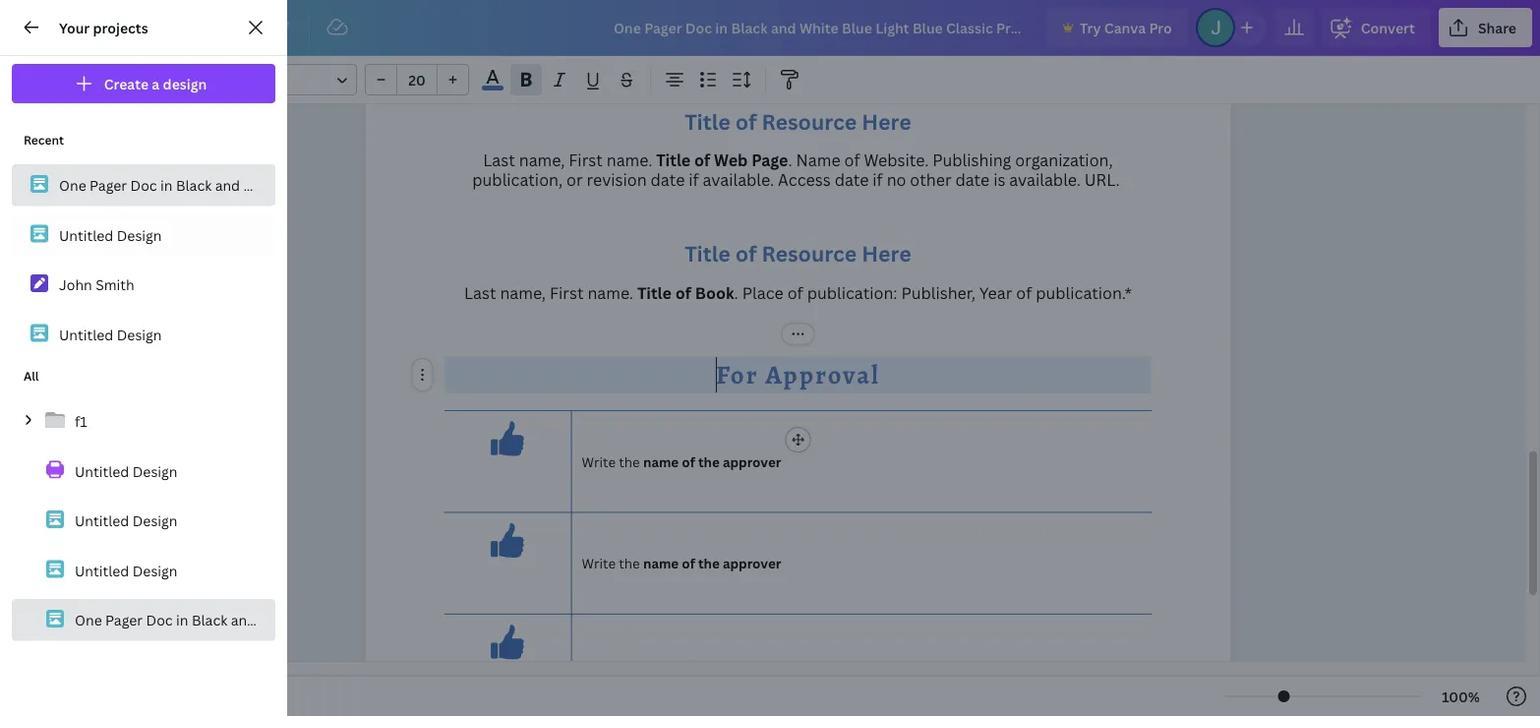 Task type: locate. For each thing, give the bounding box(es) containing it.
date left no
[[835, 169, 869, 190]]

1 horizontal spatial .
[[788, 149, 792, 170]]

title up book
[[685, 239, 731, 268]]

john
[[59, 275, 92, 294]]

1 if from the left
[[689, 169, 699, 190]]

1 vertical spatial .
[[734, 282, 738, 304]]

of left web
[[694, 149, 710, 170]]

organization,
[[1015, 149, 1113, 170]]

a
[[152, 74, 160, 93]]

no
[[887, 169, 906, 190]]

try canva pro
[[1080, 18, 1172, 37]]

title left book
[[637, 282, 672, 304]]

1 horizontal spatial if
[[873, 169, 883, 190]]

0 vertical spatial name,
[[519, 149, 565, 170]]

title of resource here up name
[[685, 107, 911, 135]]

publication.*
[[1036, 282, 1132, 304]]

if left no
[[873, 169, 883, 190]]

1 vertical spatial name,
[[500, 282, 546, 304]]

smith
[[96, 275, 135, 294]]

resource up last name, first name. title of book . place of publication: publisher, year of publication.*
[[762, 239, 857, 268]]

if left web
[[689, 169, 699, 190]]

publication:
[[807, 282, 897, 304]]

if
[[689, 169, 699, 190], [873, 169, 883, 190]]

0 horizontal spatial .
[[734, 282, 738, 304]]

None text field
[[454, 509, 561, 596], [454, 611, 561, 698], [454, 509, 561, 596], [454, 611, 561, 698]]

0 vertical spatial last
[[483, 149, 515, 170]]

place
[[742, 282, 784, 304]]

list
[[12, 119, 275, 355], [12, 355, 275, 641]]

brand button
[[0, 198, 71, 269]]

elements button
[[0, 127, 71, 198]]

date
[[651, 169, 685, 190], [835, 169, 869, 190], [956, 169, 990, 190]]

all
[[24, 367, 39, 384]]

of right "year"
[[1016, 282, 1032, 304]]

available.
[[703, 169, 774, 190], [1009, 169, 1081, 190]]

of right place
[[788, 282, 803, 304]]

0 horizontal spatial date
[[651, 169, 685, 190]]

uploads
[[16, 309, 55, 322]]

here
[[862, 107, 911, 135], [862, 239, 911, 268]]

.
[[788, 149, 792, 170], [734, 282, 738, 304]]

title of resource here
[[685, 107, 911, 135], [685, 239, 911, 268]]

john smith link
[[12, 264, 275, 305]]

resource up name
[[762, 107, 857, 135]]

1 resource from the top
[[762, 107, 857, 135]]

date left is
[[956, 169, 990, 190]]

untitled design link
[[12, 214, 275, 256], [12, 313, 275, 355], [12, 450, 275, 492], [12, 500, 275, 541], [12, 549, 275, 591]]

here up website. on the top of page
[[862, 107, 911, 135]]

1 untitled design link from the top
[[12, 214, 275, 256]]

untitled design
[[59, 225, 162, 244], [59, 325, 162, 344], [75, 462, 178, 480], [75, 511, 178, 530], [75, 561, 178, 580]]

starred
[[17, 608, 53, 621]]

0 vertical spatial resource
[[762, 107, 857, 135]]

. name of website. publishing organization, publication, or revision date if available. access date if no other date is available. url.
[[472, 149, 1124, 190]]

is
[[994, 169, 1006, 190]]

1 list from the top
[[12, 119, 275, 355]]

projects button
[[0, 339, 71, 410]]

. left name
[[788, 149, 792, 170]]

of up web
[[736, 107, 757, 135]]

1 date from the left
[[651, 169, 685, 190]]

projects
[[16, 380, 55, 393]]

1 title of resource here from the top
[[685, 107, 911, 135]]

2 horizontal spatial date
[[956, 169, 990, 190]]

first for title of web page
[[569, 149, 603, 170]]

title
[[685, 107, 731, 135], [656, 149, 691, 170], [685, 239, 731, 268], [637, 282, 672, 304]]

try
[[1080, 18, 1101, 37]]

your
[[59, 18, 90, 37]]

last
[[483, 149, 515, 170], [464, 282, 496, 304]]

templates button
[[0, 56, 71, 127]]

1 vertical spatial last
[[464, 282, 496, 304]]

of
[[736, 107, 757, 135], [694, 149, 710, 170], [844, 149, 860, 170], [736, 239, 757, 268], [675, 282, 691, 304], [788, 282, 803, 304], [1016, 282, 1032, 304]]

date right revision
[[651, 169, 685, 190]]

elements
[[13, 167, 58, 180]]

page
[[752, 149, 788, 170]]

first
[[569, 149, 603, 170], [550, 282, 584, 304]]

design
[[163, 74, 207, 93]]

name.
[[607, 149, 652, 170], [588, 282, 633, 304]]

book
[[695, 282, 734, 304]]

of up place
[[736, 239, 757, 268]]

of inside . name of website. publishing organization, publication, or revision date if available. access date if no other date is available. url.
[[844, 149, 860, 170]]

apps
[[23, 450, 48, 464]]

4 untitled design link from the top
[[12, 500, 275, 541]]

. inside . name of website. publishing organization, publication, or revision date if available. access date if no other date is available. url.
[[788, 149, 792, 170]]

1 vertical spatial name.
[[588, 282, 633, 304]]

1 vertical spatial title of resource here
[[685, 239, 911, 268]]

first for title of book
[[550, 282, 584, 304]]

0 vertical spatial here
[[862, 107, 911, 135]]

web
[[714, 149, 748, 170]]

0 vertical spatial first
[[569, 149, 603, 170]]

here up publication:
[[862, 239, 911, 268]]

of right name
[[844, 149, 860, 170]]

name,
[[519, 149, 565, 170], [500, 282, 546, 304]]

projects
[[93, 18, 148, 37]]

1 vertical spatial here
[[862, 239, 911, 268]]

available. right is
[[1009, 169, 1081, 190]]

0 vertical spatial .
[[788, 149, 792, 170]]

publisher,
[[901, 282, 976, 304]]

untitled
[[59, 225, 113, 244], [59, 325, 113, 344], [75, 462, 129, 480], [75, 511, 129, 530], [75, 561, 129, 580]]

. left place
[[734, 282, 738, 304]]

available. left access
[[703, 169, 774, 190]]

2 untitled design link from the top
[[12, 313, 275, 355]]

1 horizontal spatial date
[[835, 169, 869, 190]]

Design title text field
[[598, 8, 1039, 47]]

0 horizontal spatial if
[[689, 169, 699, 190]]

1 horizontal spatial available.
[[1009, 169, 1081, 190]]

1 vertical spatial first
[[550, 282, 584, 304]]

title of resource here up last name, first name. title of book . place of publication: publisher, year of publication.*
[[685, 239, 911, 268]]

2 available. from the left
[[1009, 169, 1081, 190]]

2 if from the left
[[873, 169, 883, 190]]

revision
[[587, 169, 647, 190]]

website.
[[864, 149, 929, 170]]

group
[[365, 64, 469, 95]]

last for last name, first name. title of book . place of publication: publisher, year of publication.*
[[464, 282, 496, 304]]

0 vertical spatial title of resource here
[[685, 107, 911, 135]]

your projects
[[59, 18, 148, 37]]

1 vertical spatial resource
[[762, 239, 857, 268]]

url.
[[1085, 169, 1120, 190]]

2 date from the left
[[835, 169, 869, 190]]

5 untitled design link from the top
[[12, 549, 275, 591]]

0 vertical spatial name.
[[607, 149, 652, 170]]

uploads button
[[0, 269, 71, 339]]

f1 button
[[12, 400, 275, 442]]

recent
[[24, 131, 64, 148]]

0 horizontal spatial available.
[[703, 169, 774, 190]]

None text field
[[454, 407, 561, 494]]

name. for title of web page
[[607, 149, 652, 170]]

2 list from the top
[[12, 355, 275, 641]]

resource
[[762, 107, 857, 135], [762, 239, 857, 268]]

last for last name, first name. title of web page
[[483, 149, 515, 170]]

design
[[117, 225, 162, 244], [117, 325, 162, 344], [133, 462, 178, 480], [133, 511, 178, 530], [133, 561, 178, 580]]



Task type: describe. For each thing, give the bounding box(es) containing it.
other
[[910, 169, 952, 190]]

home
[[79, 18, 119, 37]]

publishing
[[933, 149, 1011, 170]]

starred button
[[0, 568, 71, 638]]

2 title of resource here from the top
[[685, 239, 911, 268]]

last name, first name. title of book . place of publication: publisher, year of publication.*
[[464, 282, 1132, 304]]

name, for last name, first name. title of book . place of publication: publisher, year of publication.*
[[500, 282, 546, 304]]

publication,
[[472, 169, 563, 190]]

1 available. from the left
[[703, 169, 774, 190]]

name. for title of book
[[588, 282, 633, 304]]

3 untitled design link from the top
[[12, 450, 275, 492]]

apps button
[[0, 410, 71, 481]]

name, for last name, first name. title of web page
[[519, 149, 565, 170]]

side panel tab list
[[0, 56, 71, 638]]

create a design
[[104, 74, 207, 93]]

title up web
[[685, 107, 731, 135]]

canva
[[1104, 18, 1146, 37]]

convert
[[1361, 18, 1415, 37]]

pro
[[1149, 18, 1172, 37]]

main menu bar
[[0, 0, 1540, 56]]

title left web
[[656, 149, 691, 170]]

try canva pro button
[[1046, 8, 1188, 47]]

home link
[[63, 8, 135, 47]]

or
[[567, 169, 583, 190]]

create a design button
[[12, 64, 275, 103]]

f1
[[75, 412, 87, 431]]

brand
[[21, 238, 50, 251]]

2 here from the top
[[862, 239, 911, 268]]

list containing untitled design
[[12, 119, 275, 355]]

create
[[104, 74, 149, 93]]

name
[[796, 149, 840, 170]]

2 resource from the top
[[762, 239, 857, 268]]

list containing f1
[[12, 355, 275, 641]]

3 date from the left
[[956, 169, 990, 190]]

last name, first name. title of web page
[[483, 149, 788, 170]]

access
[[778, 169, 831, 190]]

convert button
[[1322, 8, 1431, 47]]

of left book
[[675, 282, 691, 304]]

john smith
[[59, 275, 135, 294]]

1 here from the top
[[862, 107, 911, 135]]

year
[[979, 282, 1012, 304]]

templates
[[11, 96, 60, 110]]



Task type: vqa. For each thing, say whether or not it's contained in the screenshot.
2nd "UNTITLED DESIGN" link from the bottom
yes



